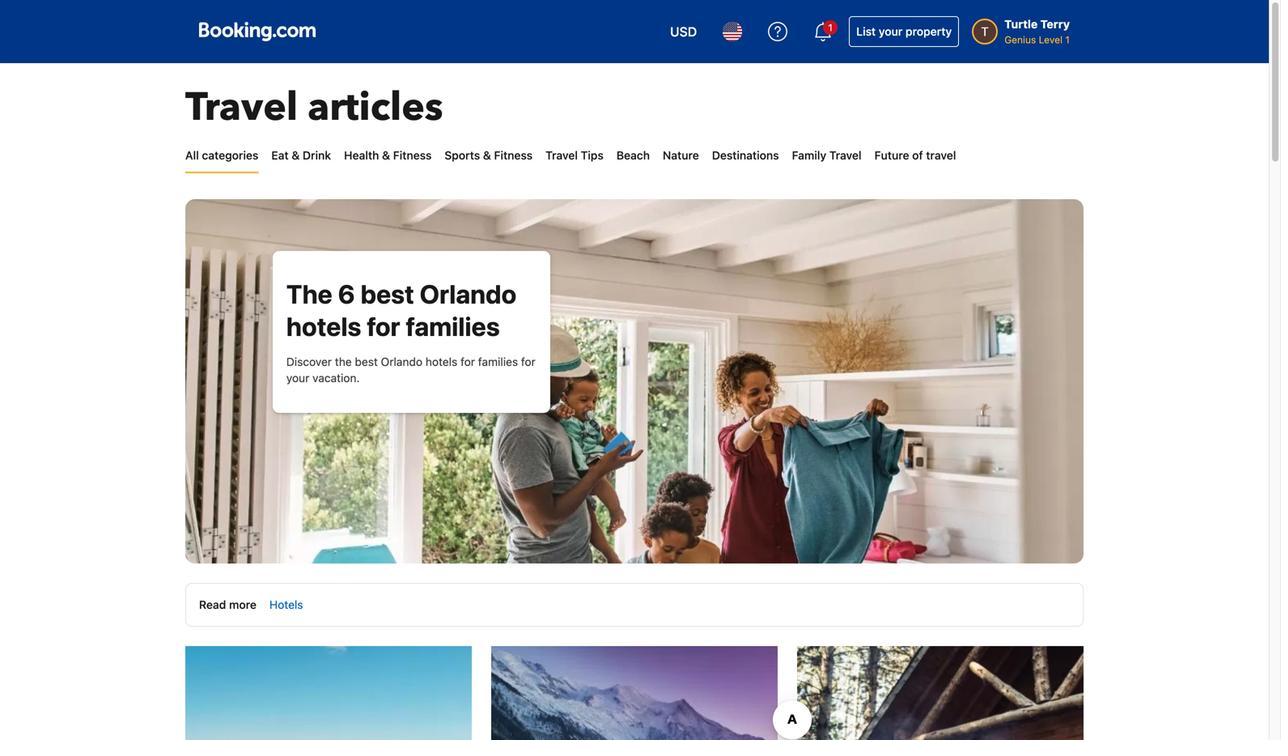 Task type: locate. For each thing, give the bounding box(es) containing it.
fitness left sports
[[393, 149, 432, 162]]

families
[[406, 311, 500, 342], [478, 355, 518, 368]]

& right health
[[382, 149, 390, 162]]

& for eat
[[292, 149, 300, 162]]

future of travel
[[875, 149, 957, 162]]

0 horizontal spatial 1
[[829, 22, 833, 33]]

discover the best orlando hotels for families for your vacation.
[[287, 355, 536, 385]]

travel for travel tips
[[546, 149, 578, 162]]

hotels inside discover the best orlando hotels for families for your vacation.
[[426, 355, 458, 368]]

turtle
[[1005, 17, 1038, 31]]

usd
[[671, 24, 697, 39]]

0 horizontal spatial your
[[287, 371, 310, 385]]

2 fitness from the left
[[494, 149, 533, 162]]

for
[[367, 311, 401, 342], [461, 355, 475, 368], [521, 355, 536, 368]]

health & fitness
[[344, 149, 432, 162]]

vacation.
[[313, 371, 360, 385]]

best
[[361, 279, 414, 309], [355, 355, 378, 368]]

best right the at the top
[[355, 355, 378, 368]]

1 horizontal spatial travel
[[546, 149, 578, 162]]

0 horizontal spatial travel
[[185, 81, 298, 134]]

1 horizontal spatial your
[[879, 25, 903, 38]]

1 horizontal spatial 1
[[1066, 34, 1071, 45]]

all
[[185, 149, 199, 162]]

drink
[[303, 149, 331, 162]]

2 horizontal spatial travel
[[830, 149, 862, 162]]

families for discover the best orlando hotels for families for your vacation.
[[478, 355, 518, 368]]

0 vertical spatial 1
[[829, 22, 833, 33]]

fitness
[[393, 149, 432, 162], [494, 149, 533, 162]]

1 vertical spatial orlando
[[381, 355, 423, 368]]

0 horizontal spatial for
[[367, 311, 401, 342]]

hotels
[[287, 311, 362, 342], [426, 355, 458, 368], [270, 598, 303, 612]]

orlando inside discover the best orlando hotels for families for your vacation.
[[381, 355, 423, 368]]

best for 6
[[361, 279, 414, 309]]

1 horizontal spatial &
[[382, 149, 390, 162]]

travel
[[185, 81, 298, 134], [546, 149, 578, 162], [830, 149, 862, 162]]

1 right level
[[1066, 34, 1071, 45]]

travel right the family
[[830, 149, 862, 162]]

best for the
[[355, 355, 378, 368]]

hotels down the 6 best orlando hotels for families
[[426, 355, 458, 368]]

3 & from the left
[[483, 149, 491, 162]]

the 6 best orlando hotels for families
[[287, 279, 517, 342]]

travel tips link
[[546, 139, 604, 172]]

your right list
[[879, 25, 903, 38]]

future
[[875, 149, 910, 162]]

1 vertical spatial your
[[287, 371, 310, 385]]

sports & fitness link
[[445, 139, 533, 172]]

1
[[829, 22, 833, 33], [1066, 34, 1071, 45]]

the
[[287, 279, 333, 309]]

families inside the 6 best orlando hotels for families
[[406, 311, 500, 342]]

1 vertical spatial best
[[355, 355, 378, 368]]

1 vertical spatial hotels
[[426, 355, 458, 368]]

0 horizontal spatial fitness
[[393, 149, 432, 162]]

fitness inside 'link'
[[494, 149, 533, 162]]

hotels for the
[[426, 355, 458, 368]]

families inside discover the best orlando hotels for families for your vacation.
[[478, 355, 518, 368]]

1 inside turtle terry genius level 1
[[1066, 34, 1071, 45]]

level
[[1039, 34, 1063, 45]]

1 fitness from the left
[[393, 149, 432, 162]]

0 vertical spatial hotels
[[287, 311, 362, 342]]

hotels link
[[270, 598, 303, 612]]

0 vertical spatial your
[[879, 25, 903, 38]]

sports & fitness
[[445, 149, 533, 162]]

travel up the categories
[[185, 81, 298, 134]]

family travel link
[[792, 139, 862, 172]]

best inside the 6 best orlando hotels for families
[[361, 279, 414, 309]]

hotels right more
[[270, 598, 303, 612]]

family
[[792, 149, 827, 162]]

for for discover the best orlando hotels for families for your vacation.
[[461, 355, 475, 368]]

1 horizontal spatial for
[[461, 355, 475, 368]]

& for health
[[382, 149, 390, 162]]

property
[[906, 25, 952, 38]]

hotels down the the
[[287, 311, 362, 342]]

0 vertical spatial best
[[361, 279, 414, 309]]

your down discover
[[287, 371, 310, 385]]

2 horizontal spatial &
[[483, 149, 491, 162]]

travel left tips
[[546, 149, 578, 162]]

& right the eat
[[292, 149, 300, 162]]

0 vertical spatial families
[[406, 311, 500, 342]]

1 vertical spatial families
[[478, 355, 518, 368]]

& inside 'link'
[[483, 149, 491, 162]]

2 horizontal spatial for
[[521, 355, 536, 368]]

1 & from the left
[[292, 149, 300, 162]]

0 vertical spatial orlando
[[420, 279, 517, 309]]

terry
[[1041, 17, 1071, 31]]

&
[[292, 149, 300, 162], [382, 149, 390, 162], [483, 149, 491, 162]]

best right 6 at top left
[[361, 279, 414, 309]]

2 & from the left
[[382, 149, 390, 162]]

fitness right sports
[[494, 149, 533, 162]]

your
[[879, 25, 903, 38], [287, 371, 310, 385]]

orlando
[[420, 279, 517, 309], [381, 355, 423, 368]]

nature link
[[663, 139, 700, 172]]

& right sports
[[483, 149, 491, 162]]

beach link
[[617, 139, 650, 172]]

1 vertical spatial 1
[[1066, 34, 1071, 45]]

for inside the 6 best orlando hotels for families
[[367, 311, 401, 342]]

best inside discover the best orlando hotels for families for your vacation.
[[355, 355, 378, 368]]

fitness for health & fitness
[[393, 149, 432, 162]]

1 left list
[[829, 22, 833, 33]]

families for the 6 best orlando hotels for families
[[406, 311, 500, 342]]

orlando inside the 6 best orlando hotels for families
[[420, 279, 517, 309]]

orlando for the
[[381, 355, 423, 368]]

0 horizontal spatial &
[[292, 149, 300, 162]]

list
[[857, 25, 876, 38]]

your inside discover the best orlando hotels for families for your vacation.
[[287, 371, 310, 385]]

1 horizontal spatial fitness
[[494, 149, 533, 162]]

hotels inside the 6 best orlando hotels for families
[[287, 311, 362, 342]]



Task type: vqa. For each thing, say whether or not it's contained in the screenshot.
Discover
yes



Task type: describe. For each thing, give the bounding box(es) containing it.
tips
[[581, 149, 604, 162]]

all categories
[[185, 149, 259, 162]]

6
[[338, 279, 355, 309]]

of
[[913, 149, 924, 162]]

fitness for sports & fitness
[[494, 149, 533, 162]]

discover
[[287, 355, 332, 368]]

more
[[229, 598, 257, 612]]

travel for travel articles
[[185, 81, 298, 134]]

travel tips
[[546, 149, 604, 162]]

categories
[[202, 149, 259, 162]]

1 button
[[804, 12, 843, 51]]

all categories link
[[185, 139, 259, 172]]

booking.com online hotel reservations image
[[199, 22, 316, 41]]

for for the 6 best orlando hotels for families
[[367, 311, 401, 342]]

1 inside button
[[829, 22, 833, 33]]

family travel
[[792, 149, 862, 162]]

nature
[[663, 149, 700, 162]]

travel articles
[[185, 81, 443, 134]]

eat
[[272, 149, 289, 162]]

usd button
[[661, 12, 707, 51]]

read
[[199, 598, 226, 612]]

hotels for 6
[[287, 311, 362, 342]]

sports
[[445, 149, 480, 162]]

eat & drink
[[272, 149, 331, 162]]

articles
[[308, 81, 443, 134]]

future of travel link
[[875, 139, 957, 172]]

& for sports
[[483, 149, 491, 162]]

destinations link
[[712, 139, 780, 172]]

health
[[344, 149, 379, 162]]

the 6 best orlando hotels for families link
[[287, 279, 517, 342]]

health & fitness link
[[344, 139, 432, 172]]

2 vertical spatial hotels
[[270, 598, 303, 612]]

genius
[[1005, 34, 1037, 45]]

beach
[[617, 149, 650, 162]]

turtle terry genius level 1
[[1005, 17, 1071, 45]]

the
[[335, 355, 352, 368]]

read more
[[199, 598, 257, 612]]

orlando for 6
[[420, 279, 517, 309]]

travel
[[927, 149, 957, 162]]

list your property
[[857, 25, 952, 38]]

destinations
[[712, 149, 780, 162]]

eat & drink link
[[272, 139, 331, 172]]

list your property link
[[850, 16, 960, 47]]



